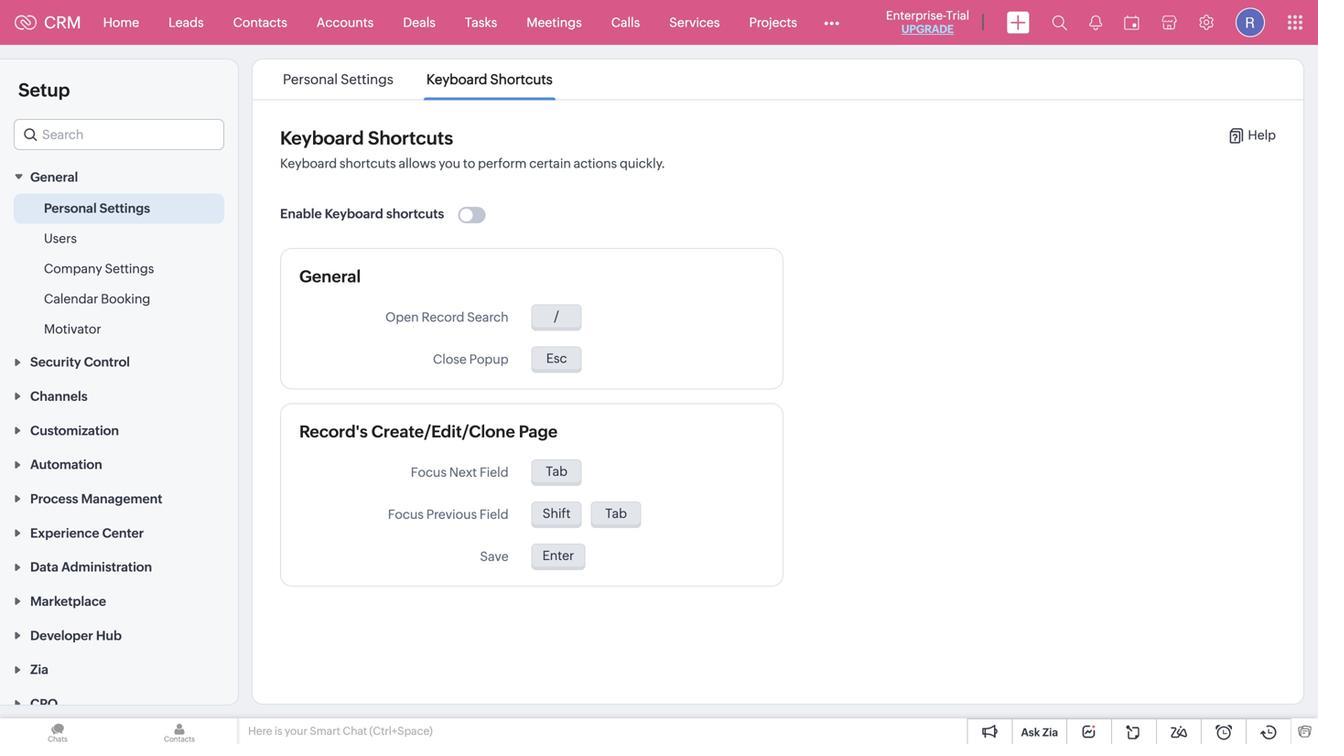 Task type: describe. For each thing, give the bounding box(es) containing it.
keyboard shortcuts allows you to perform certain actions quickly.
[[280, 156, 666, 171]]

accounts
[[317, 15, 374, 30]]

create menu image
[[1007, 11, 1030, 33]]

customization
[[30, 423, 119, 438]]

home link
[[88, 0, 154, 44]]

chats image
[[0, 719, 115, 745]]

control
[[84, 355, 130, 370]]

to
[[463, 156, 476, 171]]

hub
[[96, 629, 122, 643]]

enable keyboard shortcuts
[[280, 207, 444, 221]]

calls link
[[597, 0, 655, 44]]

management
[[81, 492, 162, 506]]

home
[[103, 15, 139, 30]]

enterprise-
[[886, 9, 947, 22]]

general button
[[0, 159, 238, 194]]

crm link
[[15, 13, 81, 32]]

channels
[[30, 389, 88, 404]]

company settings
[[44, 261, 154, 276]]

process
[[30, 492, 78, 506]]

general inside "dropdown button"
[[30, 170, 78, 184]]

profile image
[[1236, 8, 1266, 37]]

developer hub button
[[0, 618, 238, 652]]

Other Modules field
[[812, 8, 852, 37]]

meetings link
[[512, 0, 597, 44]]

marketplace button
[[0, 584, 238, 618]]

1 horizontal spatial personal
[[283, 71, 338, 87]]

here
[[248, 725, 272, 738]]

(ctrl+space)
[[370, 725, 433, 738]]

calendar
[[44, 292, 98, 306]]

personal settings link for users link
[[44, 199, 150, 217]]

crm
[[44, 13, 81, 32]]

signals element
[[1079, 0, 1114, 45]]

tasks link
[[450, 0, 512, 44]]

security control
[[30, 355, 130, 370]]

calendar booking link
[[44, 290, 150, 308]]

personal settings link for keyboard shortcuts link
[[280, 71, 396, 87]]

marketplace
[[30, 594, 106, 609]]

settings for personal settings 'link' in general region
[[100, 201, 150, 216]]

settings for company settings link
[[105, 261, 154, 276]]

logo image
[[15, 15, 37, 30]]

is
[[275, 725, 283, 738]]

list containing personal settings
[[266, 60, 569, 99]]

data administration button
[[0, 550, 238, 584]]

calendar booking
[[44, 292, 150, 306]]

you
[[439, 156, 461, 171]]

automation
[[30, 458, 102, 472]]

contacts link
[[219, 0, 302, 44]]

administration
[[61, 560, 152, 575]]

0 vertical spatial keyboard shortcuts
[[427, 71, 553, 87]]

booking
[[101, 292, 150, 306]]

trial
[[947, 9, 970, 22]]

calendar image
[[1125, 15, 1140, 30]]

quickly.
[[620, 156, 666, 171]]

certain
[[530, 156, 571, 171]]

security control button
[[0, 345, 238, 379]]

1 vertical spatial keyboard shortcuts
[[280, 128, 453, 149]]

allows
[[399, 156, 436, 171]]

page
[[519, 422, 558, 441]]

Search text field
[[15, 120, 223, 149]]

enable
[[280, 207, 322, 221]]

cpq button
[[0, 687, 238, 721]]

developer hub
[[30, 629, 122, 643]]

ask
[[1021, 727, 1041, 739]]

keyboard shortcuts link
[[424, 71, 556, 87]]

here is your smart chat (ctrl+space)
[[248, 725, 433, 738]]

profile element
[[1225, 0, 1277, 44]]

setup
[[18, 80, 70, 101]]

zia inside dropdown button
[[30, 663, 48, 677]]

experience center button
[[0, 516, 238, 550]]

developer
[[30, 629, 93, 643]]



Task type: vqa. For each thing, say whether or not it's contained in the screenshot.
Control
yes



Task type: locate. For each thing, give the bounding box(es) containing it.
experience center
[[30, 526, 144, 541]]

general
[[30, 170, 78, 184], [299, 267, 361, 286]]

users
[[44, 231, 77, 246]]

zia up the cpq
[[30, 663, 48, 677]]

personal settings down 'general' "dropdown button"
[[44, 201, 150, 216]]

1 horizontal spatial personal settings
[[283, 71, 394, 87]]

personal settings
[[283, 71, 394, 87], [44, 201, 150, 216]]

tasks
[[465, 15, 498, 30]]

record's create/edit/clone page
[[299, 422, 558, 441]]

keyboard shortcuts
[[427, 71, 553, 87], [280, 128, 453, 149]]

1 vertical spatial zia
[[1043, 727, 1059, 739]]

0 horizontal spatial zia
[[30, 663, 48, 677]]

ask zia
[[1021, 727, 1059, 739]]

0 horizontal spatial personal settings
[[44, 201, 150, 216]]

personal
[[283, 71, 338, 87], [44, 201, 97, 216]]

0 vertical spatial personal settings link
[[280, 71, 396, 87]]

upgrade
[[902, 23, 954, 35]]

shortcuts up allows
[[368, 128, 453, 149]]

0 vertical spatial general
[[30, 170, 78, 184]]

cpq
[[30, 697, 58, 712]]

0 horizontal spatial personal
[[44, 201, 97, 216]]

process management button
[[0, 481, 238, 516]]

0 horizontal spatial general
[[30, 170, 78, 184]]

create menu element
[[996, 0, 1041, 44]]

0 vertical spatial zia
[[30, 663, 48, 677]]

general region
[[0, 194, 238, 345]]

search image
[[1052, 15, 1068, 30]]

create/edit/clone
[[372, 422, 515, 441]]

0 horizontal spatial personal settings link
[[44, 199, 150, 217]]

1 horizontal spatial general
[[299, 267, 361, 286]]

users link
[[44, 229, 77, 248]]

keyboard shortcuts down tasks
[[427, 71, 553, 87]]

settings down accounts
[[341, 71, 394, 87]]

0 vertical spatial settings
[[341, 71, 394, 87]]

calls
[[611, 15, 640, 30]]

settings inside 'link'
[[100, 201, 150, 216]]

projects
[[749, 15, 798, 30]]

services link
[[655, 0, 735, 44]]

zia button
[[0, 652, 238, 687]]

personal up users
[[44, 201, 97, 216]]

0 vertical spatial personal settings
[[283, 71, 394, 87]]

1 vertical spatial personal settings link
[[44, 199, 150, 217]]

personal settings link down 'general' "dropdown button"
[[44, 199, 150, 217]]

contacts
[[233, 15, 287, 30]]

1 vertical spatial shortcuts
[[386, 207, 444, 221]]

personal settings inside general region
[[44, 201, 150, 216]]

leads link
[[154, 0, 219, 44]]

perform
[[478, 156, 527, 171]]

actions
[[574, 156, 617, 171]]

enterprise-trial upgrade
[[886, 9, 970, 35]]

personal settings link down accounts link
[[280, 71, 396, 87]]

record's
[[299, 422, 368, 441]]

company
[[44, 261, 102, 276]]

motivator
[[44, 322, 101, 336]]

automation button
[[0, 447, 238, 481]]

your
[[285, 725, 308, 738]]

zia right ask
[[1043, 727, 1059, 739]]

security
[[30, 355, 81, 370]]

1 horizontal spatial shortcuts
[[490, 71, 553, 87]]

process management
[[30, 492, 162, 506]]

data
[[30, 560, 59, 575]]

chat
[[343, 725, 367, 738]]

keyboard inside list
[[427, 71, 488, 87]]

1 vertical spatial shortcuts
[[368, 128, 453, 149]]

meetings
[[527, 15, 582, 30]]

accounts link
[[302, 0, 389, 44]]

1 horizontal spatial zia
[[1043, 727, 1059, 739]]

signals image
[[1090, 15, 1103, 30]]

settings
[[341, 71, 394, 87], [100, 201, 150, 216], [105, 261, 154, 276]]

None field
[[14, 119, 224, 150]]

personal settings link
[[280, 71, 396, 87], [44, 199, 150, 217]]

0 horizontal spatial shortcuts
[[368, 128, 453, 149]]

channels button
[[0, 379, 238, 413]]

shortcuts
[[340, 156, 396, 171], [386, 207, 444, 221]]

2 vertical spatial settings
[[105, 261, 154, 276]]

center
[[102, 526, 144, 541]]

shortcuts left allows
[[340, 156, 396, 171]]

0 vertical spatial shortcuts
[[340, 156, 396, 171]]

leads
[[169, 15, 204, 30]]

settings down 'general' "dropdown button"
[[100, 201, 150, 216]]

motivator link
[[44, 320, 101, 338]]

smart
[[310, 725, 341, 738]]

general down the enable
[[299, 267, 361, 286]]

shortcuts down allows
[[386, 207, 444, 221]]

search element
[[1041, 0, 1079, 45]]

1 vertical spatial settings
[[100, 201, 150, 216]]

help
[[1249, 128, 1277, 142]]

contacts image
[[122, 719, 237, 745]]

zia
[[30, 663, 48, 677], [1043, 727, 1059, 739]]

customization button
[[0, 413, 238, 447]]

general up users link
[[30, 170, 78, 184]]

personal down accounts link
[[283, 71, 338, 87]]

keyboard
[[427, 71, 488, 87], [280, 128, 364, 149], [280, 156, 337, 171], [325, 207, 384, 221]]

deals
[[403, 15, 436, 30]]

shortcuts down meetings link
[[490, 71, 553, 87]]

personal inside 'link'
[[44, 201, 97, 216]]

data administration
[[30, 560, 152, 575]]

list
[[266, 60, 569, 99]]

deals link
[[389, 0, 450, 44]]

shortcuts
[[490, 71, 553, 87], [368, 128, 453, 149]]

experience
[[30, 526, 99, 541]]

settings inside list
[[341, 71, 394, 87]]

0 vertical spatial personal
[[283, 71, 338, 87]]

company settings link
[[44, 259, 154, 278]]

0 vertical spatial shortcuts
[[490, 71, 553, 87]]

1 vertical spatial general
[[299, 267, 361, 286]]

1 horizontal spatial personal settings link
[[280, 71, 396, 87]]

personal settings down accounts link
[[283, 71, 394, 87]]

personal settings link inside general region
[[44, 199, 150, 217]]

keyboard shortcuts up allows
[[280, 128, 453, 149]]

services
[[670, 15, 720, 30]]

1 vertical spatial personal settings
[[44, 201, 150, 216]]

settings up booking
[[105, 261, 154, 276]]

1 vertical spatial personal
[[44, 201, 97, 216]]

projects link
[[735, 0, 812, 44]]



